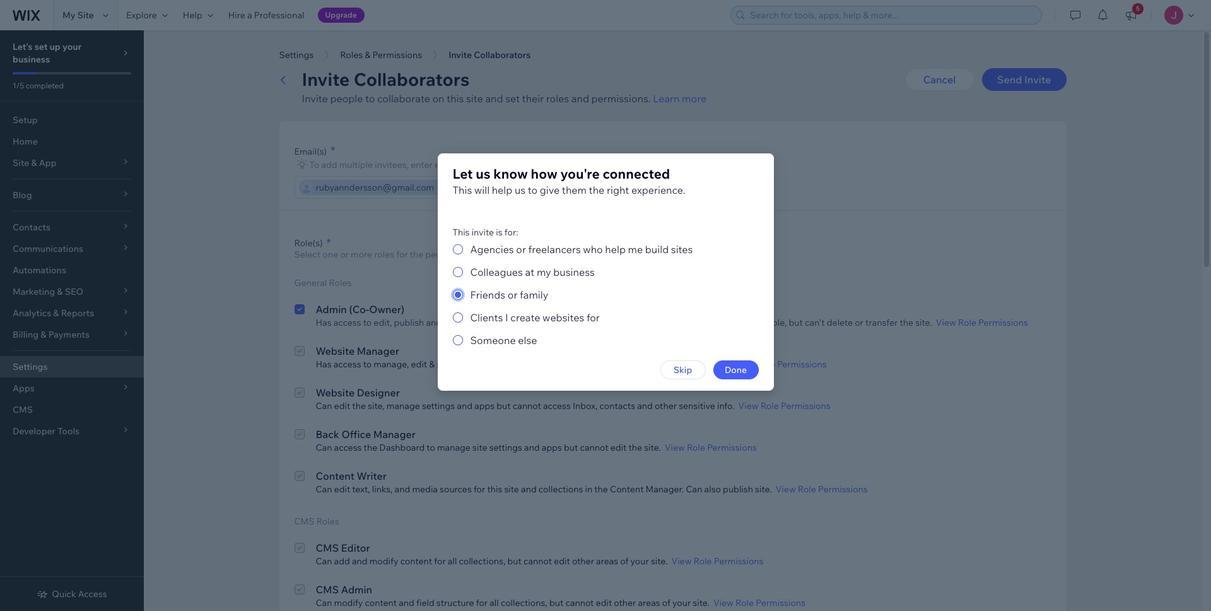 Task type: locate. For each thing, give the bounding box(es) containing it.
0 vertical spatial this
[[453, 184, 472, 196]]

0 vertical spatial people
[[330, 92, 363, 105]]

cannot inside website manager has access to manage, edit & publish site, but cannot manage billing, delete, duplicate or transfer site. view role permissions
[[504, 359, 533, 370]]

None checkbox
[[294, 385, 305, 412], [294, 582, 305, 609], [294, 385, 305, 412], [294, 582, 305, 609]]

1 horizontal spatial content
[[610, 484, 644, 495]]

1 vertical spatial apps
[[542, 442, 562, 453]]

0 vertical spatial site
[[466, 92, 483, 105]]

set left their
[[506, 92, 520, 105]]

help left "me"
[[606, 243, 626, 256]]

content left the field
[[365, 597, 397, 609]]

content up text, at the left bottom of the page
[[316, 470, 355, 482]]

transfer left 'done'
[[680, 359, 713, 370]]

this right sources
[[488, 484, 503, 495]]

1 horizontal spatial &
[[429, 359, 435, 370]]

right
[[607, 184, 630, 196]]

manage up someone
[[444, 317, 477, 328]]

general roles
[[294, 277, 352, 288]]

create inside role(s) * select one or more roles for the people you're inviting. to create roles or edit permissions, go to manage roles.
[[530, 249, 556, 260]]

has inside admin (co-owner) has access to edit, publish and manage site, including billing, payment & financial info, domains and inviting people, but can't delete or transfer the site. view role permissions
[[316, 317, 332, 328]]

but left can't
[[789, 317, 803, 328]]

1 this from the top
[[453, 184, 472, 196]]

2 vertical spatial &
[[429, 359, 435, 370]]

0 vertical spatial site,
[[479, 317, 496, 328]]

website down (co-
[[316, 345, 355, 357]]

apps inside "back office manager can access the dashboard to manage site settings and apps but cannot edit the site. view role permissions"
[[542, 442, 562, 453]]

1 vertical spatial set
[[506, 92, 520, 105]]

2 vertical spatial roles
[[317, 516, 339, 527]]

for inside cms admin can modify content and field structure for all collections, but cannot edit other areas of your site. view role permissions
[[476, 597, 488, 609]]

to up at
[[518, 249, 528, 260]]

site inside invite collaborators invite people to collaborate on this site and set their roles and permissions. learn more
[[466, 92, 483, 105]]

0 horizontal spatial transfer
[[680, 359, 713, 370]]

roles & permissions button
[[334, 45, 429, 64]]

settings for settings button
[[279, 49, 314, 61]]

transfer inside admin (co-owner) has access to edit, publish and manage site, including billing, payment & financial info, domains and inviting people, but can't delete or transfer the site. view role permissions
[[866, 317, 898, 328]]

collaborators up invite collaborators invite people to collaborate on this site and set their roles and permissions. learn more
[[474, 49, 531, 61]]

collections, inside cms admin can modify content and field structure for all collections, but cannot edit other areas of your site. view role permissions
[[501, 597, 548, 609]]

5 button
[[1118, 0, 1146, 30]]

1 vertical spatial to
[[518, 249, 528, 260]]

can't
[[805, 317, 825, 328]]

done
[[725, 364, 747, 376]]

permissions inside "roles & permissions" button
[[373, 49, 422, 61]]

cannot up cms admin can modify content and field structure for all collections, but cannot edit other areas of your site. view role permissions
[[524, 555, 552, 567]]

0 vertical spatial this
[[447, 92, 464, 105]]

0 horizontal spatial settings
[[13, 361, 48, 372]]

0 vertical spatial you're
[[561, 165, 600, 182]]

1 vertical spatial areas
[[638, 597, 661, 609]]

for up owner)
[[397, 249, 408, 260]]

more right learn
[[682, 92, 707, 105]]

editor
[[341, 542, 370, 554]]

2 vertical spatial site,
[[368, 400, 385, 412]]

a
[[247, 9, 252, 21], [537, 159, 542, 170]]

apps up "back office manager can access the dashboard to manage site settings and apps but cannot edit the site. view role permissions"
[[475, 400, 495, 412]]

is
[[496, 227, 503, 238]]

manage down else
[[535, 359, 568, 370]]

for right websites
[[587, 311, 600, 324]]

let us know how you're connected this will help us to give them the right experience.
[[453, 165, 686, 196]]

the inside admin (co-owner) has access to edit, publish and manage site, including billing, payment & financial info, domains and inviting people, but can't delete or transfer the site. view role permissions
[[900, 317, 914, 328]]

settings up cms link
[[13, 361, 48, 372]]

0 vertical spatial collaborators
[[474, 49, 531, 61]]

1 vertical spatial a
[[537, 159, 542, 170]]

cannot inside cms editor can add and modify content for all collections, but cannot edit other areas of your site. view role permissions
[[524, 555, 552, 567]]

admin (co-owner) has access to edit, publish and manage site, including billing, payment & financial info, domains and inviting people, but can't delete or transfer the site. view role permissions
[[316, 303, 1029, 328]]

billing, inside admin (co-owner) has access to edit, publish and manage site, including billing, payment & financial info, domains and inviting people, but can't delete or transfer the site. view role permissions
[[538, 317, 565, 328]]

agencies or freelancers who help me build sites
[[471, 243, 693, 256]]

to inside admin (co-owner) has access to edit, publish and manage site, including billing, payment & financial info, domains and inviting people, but can't delete or transfer the site. view role permissions
[[363, 317, 372, 328]]

for right structure at the bottom
[[476, 597, 488, 609]]

manage inside website designer can edit the site, manage settings and apps but cannot access inbox, contacts and other sensitive info. view role permissions
[[387, 400, 420, 412]]

1 vertical spatial roles
[[329, 277, 352, 288]]

edit,
[[374, 317, 392, 328]]

0 vertical spatial manager
[[357, 345, 400, 357]]

1 vertical spatial this
[[488, 484, 503, 495]]

people down this invite is for:
[[426, 249, 455, 260]]

content
[[316, 470, 355, 482], [610, 484, 644, 495]]

0 vertical spatial collections,
[[459, 555, 506, 567]]

0 vertical spatial us
[[476, 165, 491, 182]]

1 horizontal spatial to
[[518, 249, 528, 260]]

5
[[1137, 4, 1141, 13]]

to down email(s)
[[310, 159, 320, 170]]

1 vertical spatial you're
[[457, 249, 482, 260]]

admin down editor
[[341, 583, 373, 596]]

settings inside sidebar element
[[13, 361, 48, 372]]

&
[[365, 49, 371, 61], [606, 317, 611, 328], [429, 359, 435, 370]]

1 vertical spatial publish
[[437, 359, 467, 370]]

all right structure at the bottom
[[490, 597, 499, 609]]

1 has from the top
[[316, 317, 332, 328]]

0 vertical spatial more
[[682, 92, 707, 105]]

cms editor can add and modify content for all collections, but cannot edit other areas of your site. view role permissions
[[316, 542, 764, 567]]

roles
[[340, 49, 363, 61], [329, 277, 352, 288], [317, 516, 339, 527]]

has
[[316, 317, 332, 328], [316, 359, 332, 370]]

publish right manage,
[[437, 359, 467, 370]]

site, up someone
[[479, 317, 496, 328]]

role inside "back office manager can access the dashboard to manage site settings and apps but cannot edit the site. view role permissions"
[[687, 442, 706, 453]]

0 vertical spatial modify
[[370, 555, 399, 567]]

hire a professional link
[[221, 0, 312, 30]]

0 vertical spatial transfer
[[866, 317, 898, 328]]

1 horizontal spatial settings
[[490, 442, 523, 453]]

to left edit,
[[363, 317, 372, 328]]

1 vertical spatial settings
[[13, 361, 48, 372]]

apps up collections
[[542, 442, 562, 453]]

can inside "back office manager can access the dashboard to manage site settings and apps but cannot edit the site. view role permissions"
[[316, 442, 332, 453]]

all up structure at the bottom
[[448, 555, 457, 567]]

0 horizontal spatial this
[[447, 92, 464, 105]]

cms inside cms link
[[13, 404, 33, 415]]

2 website from the top
[[316, 386, 355, 399]]

view role permissions button
[[937, 317, 1029, 328], [735, 359, 827, 370], [739, 400, 831, 412], [665, 442, 757, 453], [776, 484, 868, 495], [672, 555, 764, 567], [714, 597, 806, 609]]

cms
[[13, 404, 33, 415], [294, 516, 315, 527], [316, 542, 339, 554], [316, 583, 339, 596]]

other inside website designer can edit the site, manage settings and apps but cannot access inbox, contacts and other sensitive info. view role permissions
[[655, 400, 677, 412]]

1 horizontal spatial your
[[631, 555, 649, 567]]

this right on
[[447, 92, 464, 105]]

but
[[789, 317, 803, 328], [488, 359, 502, 370], [497, 400, 511, 412], [564, 442, 578, 453], [508, 555, 522, 567], [550, 597, 564, 609]]

this down the let
[[453, 184, 472, 196]]

0 vertical spatial roles
[[340, 49, 363, 61]]

can
[[316, 400, 332, 412], [316, 442, 332, 453], [316, 484, 332, 495], [686, 484, 703, 495], [316, 555, 332, 567], [316, 597, 332, 609]]

but down cms editor can add and modify content for all collections, but cannot edit other areas of your site. view role permissions
[[550, 597, 564, 609]]

0 vertical spatial all
[[448, 555, 457, 567]]

0 horizontal spatial people
[[330, 92, 363, 105]]

1 horizontal spatial publish
[[437, 359, 467, 370]]

or right delete
[[855, 317, 864, 328]]

view
[[937, 317, 957, 328], [735, 359, 755, 370], [739, 400, 759, 412], [665, 442, 685, 453], [776, 484, 796, 495], [672, 555, 692, 567], [714, 597, 734, 609]]

apps
[[475, 400, 495, 412], [542, 442, 562, 453]]

content
[[401, 555, 433, 567], [365, 597, 397, 609]]

0 vertical spatial settings
[[279, 49, 314, 61]]

0 vertical spatial &
[[365, 49, 371, 61]]

colleagues at my business
[[471, 266, 595, 278]]

1 vertical spatial site,
[[469, 359, 486, 370]]

cannot up "content writer can edit text, links, and media sources for this site and collections in the content manager. can also publish site. view role permissions"
[[580, 442, 609, 453]]

publish down owner)
[[394, 317, 424, 328]]

0 horizontal spatial settings
[[422, 400, 455, 412]]

to left give
[[528, 184, 538, 196]]

help down know on the left of the page
[[492, 184, 513, 196]]

0 horizontal spatial collaborators
[[354, 68, 470, 90]]

for up the field
[[434, 555, 446, 567]]

but up "back office manager can access the dashboard to manage site settings and apps but cannot edit the site. view role permissions"
[[497, 400, 511, 412]]

website inside website designer can edit the site, manage settings and apps but cannot access inbox, contacts and other sensitive info. view role permissions
[[316, 386, 355, 399]]

to
[[310, 159, 320, 170], [518, 249, 528, 260]]

1 horizontal spatial apps
[[542, 442, 562, 453]]

role inside website manager has access to manage, edit & publish site, but cannot manage billing, delete, duplicate or transfer site. view role permissions
[[757, 359, 776, 370]]

cms inside cms editor can add and modify content for all collections, but cannot edit other areas of your site. view role permissions
[[316, 542, 339, 554]]

for
[[397, 249, 408, 260], [587, 311, 600, 324], [474, 484, 486, 495], [434, 555, 446, 567], [476, 597, 488, 609]]

cannot for cms editor
[[524, 555, 552, 567]]

site. inside "back office manager can access the dashboard to manage site settings and apps but cannot edit the site. view role permissions"
[[645, 442, 661, 453]]

2 vertical spatial other
[[614, 597, 637, 609]]

0 horizontal spatial business
[[13, 54, 50, 65]]

you're inside role(s) * select one or more roles for the people you're inviting. to create roles or edit permissions, go to manage roles.
[[457, 249, 482, 260]]

view inside "back office manager can access the dashboard to manage site settings and apps but cannot edit the site. view role permissions"
[[665, 442, 685, 453]]

send
[[998, 73, 1023, 86]]

set left up
[[35, 41, 48, 52]]

send invite button
[[983, 68, 1067, 91]]

other inside cms admin can modify content and field structure for all collections, but cannot edit other areas of your site. view role permissions
[[614, 597, 637, 609]]

add inside cms editor can add and modify content for all collections, but cannot edit other areas of your site. view role permissions
[[334, 555, 350, 567]]

1 vertical spatial business
[[554, 266, 595, 278]]

cms admin can modify content and field structure for all collections, but cannot edit other areas of your site. view role permissions
[[316, 583, 806, 609]]

but up "content writer can edit text, links, and media sources for this site and collections in the content manager. can also publish site. view role permissions"
[[564, 442, 578, 453]]

help inside let us know how you're connected this will help us to give them the right experience.
[[492, 184, 513, 196]]

0 vertical spatial to
[[310, 159, 320, 170]]

settings inside button
[[279, 49, 314, 61]]

other
[[655, 400, 677, 412], [572, 555, 595, 567], [614, 597, 637, 609]]

1 horizontal spatial modify
[[370, 555, 399, 567]]

on
[[433, 92, 445, 105]]

site. inside cms editor can add and modify content for all collections, but cannot edit other areas of your site. view role permissions
[[651, 555, 668, 567]]

1 website from the top
[[316, 345, 355, 357]]

more
[[682, 92, 707, 105], [351, 249, 372, 260]]

0 horizontal spatial other
[[572, 555, 595, 567]]

site
[[466, 92, 483, 105], [473, 442, 488, 453], [505, 484, 519, 495]]

1 vertical spatial site
[[473, 442, 488, 453]]

* right role(s)
[[327, 235, 331, 250]]

the inside let us know how you're connected this will help us to give them the right experience.
[[589, 184, 605, 196]]

1 horizontal spatial help
[[606, 243, 626, 256]]

help inside option group
[[606, 243, 626, 256]]

0 vertical spatial set
[[35, 41, 48, 52]]

1 horizontal spatial all
[[490, 597, 499, 609]]

collaborators inside button
[[474, 49, 531, 61]]

0 vertical spatial your
[[62, 41, 82, 52]]

cms for editor
[[316, 542, 339, 554]]

website up back
[[316, 386, 355, 399]]

more right one at the left of page
[[351, 249, 372, 260]]

0 horizontal spatial a
[[247, 9, 252, 21]]

role inside website designer can edit the site, manage settings and apps but cannot access inbox, contacts and other sensitive info. view role permissions
[[761, 400, 779, 412]]

manage inside "back office manager can access the dashboard to manage site settings and apps but cannot edit the site. view role permissions"
[[437, 442, 471, 453]]

manager
[[357, 345, 400, 357], [374, 428, 416, 441]]

access inside website manager has access to manage, edit & publish site, but cannot manage billing, delete, duplicate or transfer site. view role permissions
[[334, 359, 361, 370]]

collaborators for invite collaborators invite people to collaborate on this site and set their roles and permissions. learn more
[[354, 68, 470, 90]]

colleagues
[[471, 266, 523, 278]]

roles right their
[[547, 92, 569, 105]]

1 horizontal spatial collaborators
[[474, 49, 531, 61]]

0 vertical spatial business
[[13, 54, 50, 65]]

* inside role(s) * select one or more roles for the people you're inviting. to create roles or edit permissions, go to manage roles.
[[327, 235, 331, 250]]

permissions inside "content writer can edit text, links, and media sources for this site and collections in the content manager. can also publish site. view role permissions"
[[819, 484, 868, 495]]

manage up sources
[[437, 442, 471, 453]]

settings
[[422, 400, 455, 412], [490, 442, 523, 453]]

people,
[[757, 317, 787, 328]]

1 vertical spatial add
[[334, 555, 350, 567]]

or right duplicate
[[670, 359, 678, 370]]

cannot down cms editor can add and modify content for all collections, but cannot edit other areas of your site. view role permissions
[[566, 597, 594, 609]]

None field
[[587, 177, 732, 198]]

option group containing agencies or freelancers who help me build sites
[[453, 242, 759, 348]]

us up will
[[476, 165, 491, 182]]

access up the designer
[[334, 359, 361, 370]]

cancel
[[924, 73, 956, 86]]

content up the field
[[401, 555, 433, 567]]

inviting
[[724, 317, 755, 328]]

1 vertical spatial help
[[606, 243, 626, 256]]

cannot down else
[[504, 359, 533, 370]]

you're up them at the top of the page
[[561, 165, 600, 182]]

manager inside "back office manager can access the dashboard to manage site settings and apps but cannot edit the site. view role permissions"
[[374, 428, 416, 441]]

0 horizontal spatial modify
[[334, 597, 363, 609]]

0 vertical spatial admin
[[316, 303, 347, 316]]

cannot up "back office manager can access the dashboard to manage site settings and apps but cannot edit the site. view role permissions"
[[513, 400, 541, 412]]

freelancers
[[529, 243, 581, 256]]

manager up the dashboard
[[374, 428, 416, 441]]

1 vertical spatial &
[[606, 317, 611, 328]]

cms inside cms admin can modify content and field structure for all collections, but cannot edit other areas of your site. view role permissions
[[316, 583, 339, 596]]

apps inside website designer can edit the site, manage settings and apps but cannot access inbox, contacts and other sensitive info. view role permissions
[[475, 400, 495, 412]]

this left invite
[[453, 227, 470, 238]]

site, down the designer
[[368, 400, 385, 412]]

designer
[[357, 386, 400, 399]]

0 horizontal spatial &
[[365, 49, 371, 61]]

admin down 'general roles'
[[316, 303, 347, 316]]

option group
[[453, 242, 759, 348]]

to left manage,
[[363, 359, 372, 370]]

email
[[457, 159, 479, 170]]

0 vertical spatial settings
[[422, 400, 455, 412]]

my
[[537, 266, 551, 278]]

0 vertical spatial publish
[[394, 317, 424, 328]]

for right sources
[[474, 484, 486, 495]]

0 horizontal spatial areas
[[597, 555, 619, 567]]

all
[[448, 555, 457, 567], [490, 597, 499, 609]]

to right the dashboard
[[427, 442, 435, 453]]

for inside "content writer can edit text, links, and media sources for this site and collections in the content manager. can also publish site. view role permissions"
[[474, 484, 486, 495]]

us down know on the left of the page
[[515, 184, 526, 196]]

manage
[[444, 317, 477, 328], [535, 359, 568, 370], [387, 400, 420, 412], [437, 442, 471, 453]]

can inside cms admin can modify content and field structure for all collections, but cannot edit other areas of your site. view role permissions
[[316, 597, 332, 609]]

0 horizontal spatial publish
[[394, 317, 424, 328]]

roles
[[547, 92, 569, 105], [374, 249, 395, 260], [558, 249, 578, 260]]

0 horizontal spatial billing,
[[538, 317, 565, 328]]

admin inside admin (co-owner) has access to edit, publish and manage site, including billing, payment & financial info, domains and inviting people, but can't delete or transfer the site. view role permissions
[[316, 303, 347, 316]]

1 vertical spatial has
[[316, 359, 332, 370]]

add down editor
[[334, 555, 350, 567]]

your inside let's set up your business
[[62, 41, 82, 52]]

them
[[562, 184, 587, 196]]

* right email(s)
[[331, 143, 335, 158]]

manage down the designer
[[387, 400, 420, 412]]

0 horizontal spatial set
[[35, 41, 48, 52]]

transfer right delete
[[866, 317, 898, 328]]

but inside website manager has access to manage, edit & publish site, but cannot manage billing, delete, duplicate or transfer site. view role permissions
[[488, 359, 502, 370]]

family
[[520, 288, 549, 301]]

2 vertical spatial publish
[[723, 484, 754, 495]]

but inside website designer can edit the site, manage settings and apps but cannot access inbox, contacts and other sensitive info. view role permissions
[[497, 400, 511, 412]]

access down office
[[334, 442, 362, 453]]

1 horizontal spatial settings
[[279, 49, 314, 61]]

1 horizontal spatial content
[[401, 555, 433, 567]]

your
[[62, 41, 82, 52], [631, 555, 649, 567], [673, 597, 691, 609]]

people down "roles & permissions" button
[[330, 92, 363, 105]]

publish right the also
[[723, 484, 754, 495]]

a right by
[[537, 159, 542, 170]]

billing, down the family in the top of the page
[[538, 317, 565, 328]]

business
[[13, 54, 50, 65], [554, 266, 595, 278]]

content left manager.
[[610, 484, 644, 495]]

access left inbox,
[[543, 400, 571, 412]]

access inside admin (co-owner) has access to edit, publish and manage site, including billing, payment & financial info, domains and inviting people, but can't delete or transfer the site. view role permissions
[[334, 317, 361, 328]]

content inside cms admin can modify content and field structure for all collections, but cannot edit other areas of your site. view role permissions
[[365, 597, 397, 609]]

1 horizontal spatial billing,
[[570, 359, 597, 370]]

*
[[331, 143, 335, 158], [327, 235, 331, 250]]

0 horizontal spatial of
[[621, 555, 629, 567]]

modify
[[370, 555, 399, 567], [334, 597, 363, 609]]

1 horizontal spatial other
[[614, 597, 637, 609]]

roles for editor
[[317, 516, 339, 527]]

1 vertical spatial *
[[327, 235, 331, 250]]

0 vertical spatial help
[[492, 184, 513, 196]]

create inside option group
[[511, 311, 541, 324]]

0 vertical spatial content
[[401, 555, 433, 567]]

permissions inside website manager has access to manage, edit & publish site, but cannot manage billing, delete, duplicate or transfer site. view role permissions
[[778, 359, 827, 370]]

1 horizontal spatial transfer
[[866, 317, 898, 328]]

view role permissions button for cms admin
[[714, 597, 806, 609]]

publish inside "content writer can edit text, links, and media sources for this site and collections in the content manager. can also publish site. view role permissions"
[[723, 484, 754, 495]]

1 vertical spatial admin
[[341, 583, 373, 596]]

site.
[[916, 317, 933, 328], [715, 359, 731, 370], [645, 442, 661, 453], [756, 484, 772, 495], [651, 555, 668, 567], [693, 597, 710, 609]]

or left permissions, in the right of the page
[[580, 249, 589, 260]]

add down email(s) *
[[322, 159, 337, 170]]

1 vertical spatial transfer
[[680, 359, 713, 370]]

create up my
[[530, 249, 556, 260]]

settings down professional
[[279, 49, 314, 61]]

1 horizontal spatial this
[[488, 484, 503, 495]]

sidebar element
[[0, 30, 144, 611]]

1 vertical spatial your
[[631, 555, 649, 567]]

0 horizontal spatial more
[[351, 249, 372, 260]]

manager up manage,
[[357, 345, 400, 357]]

you're down invite
[[457, 249, 482, 260]]

more inside invite collaborators invite people to collaborate on this site and set their roles and permissions. learn more
[[682, 92, 707, 105]]

business down let's
[[13, 54, 50, 65]]

duplicate
[[629, 359, 668, 370]]

a right hire
[[247, 9, 252, 21]]

admin inside cms admin can modify content and field structure for all collections, but cannot edit other areas of your site. view role permissions
[[341, 583, 373, 596]]

0 vertical spatial areas
[[597, 555, 619, 567]]

0 vertical spatial create
[[530, 249, 556, 260]]

1 vertical spatial this
[[453, 227, 470, 238]]

websites
[[543, 311, 585, 324]]

but down someone
[[488, 359, 502, 370]]

create right i
[[511, 311, 541, 324]]

my
[[62, 9, 75, 21]]

view role permissions button for website designer
[[739, 400, 831, 412]]

of inside cms admin can modify content and field structure for all collections, but cannot edit other areas of your site. view role permissions
[[663, 597, 671, 609]]

1 vertical spatial content
[[365, 597, 397, 609]]

to left collaborate
[[366, 92, 375, 105]]

collaborators inside invite collaborators invite people to collaborate on this site and set their roles and permissions. learn more
[[354, 68, 470, 90]]

clients
[[471, 311, 503, 324]]

edit inside role(s) * select one or more roles for the people you're inviting. to create roles or edit permissions, go to manage roles.
[[591, 249, 607, 260]]

but inside admin (co-owner) has access to edit, publish and manage site, including billing, payment & financial info, domains and inviting people, but can't delete or transfer the site. view role permissions
[[789, 317, 803, 328]]

collections, up structure at the bottom
[[459, 555, 506, 567]]

2 this from the top
[[453, 227, 470, 238]]

collaborators up collaborate
[[354, 68, 470, 90]]

Search for tools, apps, help & more... field
[[747, 6, 1038, 24]]

1 vertical spatial of
[[663, 597, 671, 609]]

to right the go
[[676, 249, 685, 260]]

1 horizontal spatial people
[[426, 249, 455, 260]]

1 vertical spatial collaborators
[[354, 68, 470, 90]]

collections, down cms editor can add and modify content for all collections, but cannot edit other areas of your site. view role permissions
[[501, 597, 548, 609]]

completed
[[26, 81, 64, 90]]

manager inside website manager has access to manage, edit & publish site, but cannot manage billing, delete, duplicate or transfer site. view role permissions
[[357, 345, 400, 357]]

access down (co-
[[334, 317, 361, 328]]

who
[[583, 243, 603, 256]]

0 vertical spatial of
[[621, 555, 629, 567]]

can for cms editor
[[316, 555, 332, 567]]

1 vertical spatial billing,
[[570, 359, 597, 370]]

site, down someone
[[469, 359, 486, 370]]

roles for (co-
[[329, 277, 352, 288]]

view inside cms admin can modify content and field structure for all collections, but cannot edit other areas of your site. view role permissions
[[714, 597, 734, 609]]

None checkbox
[[294, 302, 305, 328], [294, 343, 305, 370], [294, 427, 305, 453], [294, 468, 305, 495], [294, 540, 305, 567], [294, 302, 305, 328], [294, 343, 305, 370], [294, 427, 305, 453], [294, 468, 305, 495], [294, 540, 305, 567]]

this invite is for:
[[453, 227, 519, 238]]

1 vertical spatial manager
[[374, 428, 416, 441]]

permissions
[[373, 49, 422, 61], [979, 317, 1029, 328], [778, 359, 827, 370], [781, 400, 831, 412], [708, 442, 757, 453], [819, 484, 868, 495], [714, 555, 764, 567], [756, 597, 806, 609]]

invite
[[449, 49, 472, 61], [302, 68, 350, 90], [1025, 73, 1052, 86], [302, 92, 328, 105]]

1 horizontal spatial of
[[663, 597, 671, 609]]

media
[[412, 484, 438, 495]]

but up cms admin can modify content and field structure for all collections, but cannot edit other areas of your site. view role permissions
[[508, 555, 522, 567]]

automations link
[[0, 259, 144, 281]]

to inside website manager has access to manage, edit & publish site, but cannot manage billing, delete, duplicate or transfer site. view role permissions
[[363, 359, 372, 370]]

automations
[[13, 264, 66, 276]]

billing,
[[538, 317, 565, 328], [570, 359, 597, 370]]

billing, left 'delete,'
[[570, 359, 597, 370]]

2 has from the top
[[316, 359, 332, 370]]

of inside cms editor can add and modify content for all collections, but cannot edit other areas of your site. view role permissions
[[621, 555, 629, 567]]

1/5 completed
[[13, 81, 64, 90]]

business down the agencies or freelancers who help me build sites
[[554, 266, 595, 278]]

0 horizontal spatial us
[[476, 165, 491, 182]]

role inside cms editor can add and modify content for all collections, but cannot edit other areas of your site. view role permissions
[[694, 555, 712, 567]]

1 horizontal spatial you're
[[561, 165, 600, 182]]

website designer can edit the site, manage settings and apps but cannot access inbox, contacts and other sensitive info. view role permissions
[[316, 386, 831, 412]]



Task type: vqa. For each thing, say whether or not it's contained in the screenshot.
2 button
no



Task type: describe. For each thing, give the bounding box(es) containing it.
links,
[[372, 484, 393, 495]]

view role permissions button for admin (co-owner)
[[937, 317, 1029, 328]]

permissions inside "back office manager can access the dashboard to manage site settings and apps but cannot edit the site. view role permissions"
[[708, 442, 757, 453]]

inbox,
[[573, 400, 598, 412]]

edit inside cms editor can add and modify content for all collections, but cannot edit other areas of your site. view role permissions
[[554, 555, 570, 567]]

edit inside website manager has access to manage, edit & publish site, but cannot manage billing, delete, duplicate or transfer site. view role permissions
[[411, 359, 427, 370]]

manage inside admin (co-owner) has access to edit, publish and manage site, including billing, payment & financial info, domains and inviting people, but can't delete or transfer the site. view role permissions
[[444, 317, 477, 328]]

the inside "content writer can edit text, links, and media sources for this site and collections in the content manager. can also publish site. view role permissions"
[[595, 484, 608, 495]]

business inside let's set up your business
[[13, 54, 50, 65]]

billing, inside website manager has access to manage, edit & publish site, but cannot manage billing, delete, duplicate or transfer site. view role permissions
[[570, 359, 597, 370]]

people inside invite collaborators invite people to collaborate on this site and set their roles and permissions. learn more
[[330, 92, 363, 105]]

has inside website manager has access to manage, edit & publish site, but cannot manage billing, delete, duplicate or transfer site. view role permissions
[[316, 359, 332, 370]]

done button
[[714, 360, 759, 379]]

view inside cms editor can add and modify content for all collections, but cannot edit other areas of your site. view role permissions
[[672, 555, 692, 567]]

1 horizontal spatial a
[[537, 159, 542, 170]]

upgrade
[[325, 10, 357, 20]]

hire
[[228, 9, 245, 21]]

1/5
[[13, 81, 24, 90]]

content writer can edit text, links, and media sources for this site and collections in the content manager. can also publish site. view role permissions
[[316, 470, 868, 495]]

invite collaborators invite people to collaborate on this site and set their roles and permissions. learn more
[[302, 68, 707, 105]]

upgrade button
[[318, 8, 365, 23]]

up
[[50, 41, 60, 52]]

modify inside cms editor can add and modify content for all collections, but cannot edit other areas of your site. view role permissions
[[370, 555, 399, 567]]

will
[[475, 184, 490, 196]]

manage inside website manager has access to manage, edit & publish site, but cannot manage billing, delete, duplicate or transfer site. view role permissions
[[535, 359, 568, 370]]

help button
[[175, 0, 221, 30]]

this inside "content writer can edit text, links, and media sources for this site and collections in the content manager. can also publish site. view role permissions"
[[488, 484, 503, 495]]

invite collaborators
[[449, 49, 531, 61]]

sources
[[440, 484, 472, 495]]

set inside invite collaborators invite people to collaborate on this site and set their roles and permissions. learn more
[[506, 92, 520, 105]]

0 horizontal spatial to
[[310, 159, 320, 170]]

friends or family
[[471, 288, 549, 301]]

quick access button
[[37, 588, 107, 600]]

home
[[13, 136, 38, 147]]

professional
[[254, 9, 305, 21]]

modify inside cms admin can modify content and field structure for all collections, but cannot edit other areas of your site. view role permissions
[[334, 597, 363, 609]]

info,
[[650, 317, 667, 328]]

home link
[[0, 131, 144, 152]]

collections
[[539, 484, 583, 495]]

you're inside let us know how you're connected this will help us to give them the right experience.
[[561, 165, 600, 182]]

their
[[522, 92, 544, 105]]

edit inside "content writer can edit text, links, and media sources for this site and collections in the content manager. can also publish site. view role permissions"
[[334, 484, 350, 495]]

manage
[[687, 249, 720, 260]]

learn more link
[[654, 92, 707, 105]]

cms for admin
[[316, 583, 339, 596]]

me
[[628, 243, 643, 256]]

or inside admin (co-owner) has access to edit, publish and manage site, including billing, payment & financial info, domains and inviting people, but can't delete or transfer the site. view role permissions
[[855, 317, 864, 328]]

connected
[[603, 165, 671, 182]]

hire a professional
[[228, 9, 305, 21]]

klobrad84@gmail.com
[[472, 182, 566, 193]]

experience.
[[632, 184, 686, 196]]

one
[[323, 249, 338, 260]]

general
[[294, 277, 327, 288]]

roles inside invite collaborators invite people to collaborate on this site and set their roles and permissions. learn more
[[547, 92, 569, 105]]

how
[[531, 165, 558, 182]]

site, inside admin (co-owner) has access to edit, publish and manage site, including billing, payment & financial info, domains and inviting people, but can't delete or transfer the site. view role permissions
[[479, 317, 496, 328]]

in
[[585, 484, 593, 495]]

cancel button
[[905, 68, 975, 91]]

setup
[[13, 114, 38, 126]]

role inside "content writer can edit text, links, and media sources for this site and collections in the content manager. can also publish site. view role permissions"
[[798, 484, 817, 495]]

help
[[183, 9, 202, 21]]

someone
[[471, 334, 516, 347]]

site inside "content writer can edit text, links, and media sources for this site and collections in the content manager. can also publish site. view role permissions"
[[505, 484, 519, 495]]

permissions inside cms admin can modify content and field structure for all collections, but cannot edit other areas of your site. view role permissions
[[756, 597, 806, 609]]

role inside cms admin can modify content and field structure for all collections, but cannot edit other areas of your site. view role permissions
[[736, 597, 754, 609]]

collections, inside cms editor can add and modify content for all collections, but cannot edit other areas of your site. view role permissions
[[459, 555, 506, 567]]

quick access
[[52, 588, 107, 600]]

& inside admin (co-owner) has access to edit, publish and manage site, including billing, payment & financial info, domains and inviting people, but can't delete or transfer the site. view role permissions
[[606, 317, 611, 328]]

and inside cms admin can modify content and field structure for all collections, but cannot edit other areas of your site. view role permissions
[[399, 597, 415, 609]]

people inside role(s) * select one or more roles for the people you're inviting. to create roles or edit permissions, go to manage roles.
[[426, 249, 455, 260]]

role(s)
[[294, 237, 323, 249]]

quick
[[52, 588, 76, 600]]

manage,
[[374, 359, 409, 370]]

this inside invite collaborators invite people to collaborate on this site and set their roles and permissions. learn more
[[447, 92, 464, 105]]

view role permissions button for back office manager
[[665, 442, 757, 453]]

comma.
[[544, 159, 576, 170]]

edit inside website designer can edit the site, manage settings and apps but cannot access inbox, contacts and other sensitive info. view role permissions
[[334, 400, 350, 412]]

publish inside admin (co-owner) has access to edit, publish and manage site, including billing, payment & financial info, domains and inviting people, but can't delete or transfer the site. view role permissions
[[394, 317, 424, 328]]

website manager has access to manage, edit & publish site, but cannot manage billing, delete, duplicate or transfer site. view role permissions
[[316, 345, 827, 370]]

your inside cms editor can add and modify content for all collections, but cannot edit other areas of your site. view role permissions
[[631, 555, 649, 567]]

delete,
[[599, 359, 627, 370]]

other inside cms editor can add and modify content for all collections, but cannot edit other areas of your site. view role permissions
[[572, 555, 595, 567]]

dashboard
[[380, 442, 425, 453]]

areas inside cms editor can add and modify content for all collections, but cannot edit other areas of your site. view role permissions
[[597, 555, 619, 567]]

permissions inside admin (co-owner) has access to edit, publish and manage site, including billing, payment & financial info, domains and inviting people, but can't delete or transfer the site. view role permissions
[[979, 317, 1029, 328]]

0 vertical spatial content
[[316, 470, 355, 482]]

rubyanndersson@gmail.com
[[316, 182, 434, 193]]

* for role(s) * select one or more roles for the people you're inviting. to create roles or edit permissions, go to manage roles.
[[327, 235, 331, 250]]

invite
[[472, 227, 494, 238]]

this inside let us know how you're connected this will help us to give them the right experience.
[[453, 184, 472, 196]]

my site
[[62, 9, 94, 21]]

content inside cms editor can add and modify content for all collections, but cannot edit other areas of your site. view role permissions
[[401, 555, 433, 567]]

to inside invite collaborators invite people to collaborate on this site and set their roles and permissions. learn more
[[366, 92, 375, 105]]

friends
[[471, 288, 506, 301]]

skip button
[[661, 360, 706, 379]]

publish inside website manager has access to manage, edit & publish site, but cannot manage billing, delete, duplicate or transfer site. view role permissions
[[437, 359, 467, 370]]

writer
[[357, 470, 387, 482]]

site, inside website designer can edit the site, manage settings and apps but cannot access inbox, contacts and other sensitive info. view role permissions
[[368, 400, 385, 412]]

payment
[[567, 317, 604, 328]]

can for website designer
[[316, 400, 332, 412]]

or right one at the left of page
[[340, 249, 349, 260]]

collaborate
[[378, 92, 430, 105]]

or left the family in the top of the page
[[508, 288, 518, 301]]

business inside option group
[[554, 266, 595, 278]]

for:
[[505, 227, 519, 238]]

permissions.
[[592, 92, 651, 105]]

also
[[705, 484, 721, 495]]

roles right one at the left of page
[[374, 249, 395, 260]]

email(s)
[[294, 146, 327, 157]]

site. inside "content writer can edit text, links, and media sources for this site and collections in the content manager. can also publish site. view role permissions"
[[756, 484, 772, 495]]

but inside cms editor can add and modify content for all collections, but cannot edit other areas of your site. view role permissions
[[508, 555, 522, 567]]

cms link
[[0, 399, 144, 420]]

settings inside "back office manager can access the dashboard to manage site settings and apps but cannot edit the site. view role permissions"
[[490, 442, 523, 453]]

view role permissions button for content writer
[[776, 484, 868, 495]]

can for cms admin
[[316, 597, 332, 609]]

& inside button
[[365, 49, 371, 61]]

for inside cms editor can add and modify content for all collections, but cannot edit other areas of your site. view role permissions
[[434, 555, 446, 567]]

view role permissions button for cms editor
[[672, 555, 764, 567]]

or down for:
[[517, 243, 526, 256]]

all inside cms editor can add and modify content for all collections, but cannot edit other areas of your site. view role permissions
[[448, 555, 457, 567]]

more inside role(s) * select one or more roles for the people you're inviting. to create roles or edit permissions, go to manage roles.
[[351, 249, 372, 260]]

cannot for website designer
[[513, 400, 541, 412]]

settings inside website designer can edit the site, manage settings and apps but cannot access inbox, contacts and other sensitive info. view role permissions
[[422, 400, 455, 412]]

role inside admin (co-owner) has access to edit, publish and manage site, including billing, payment & financial info, domains and inviting people, but can't delete or transfer the site. view role permissions
[[959, 317, 977, 328]]

0 vertical spatial add
[[322, 159, 337, 170]]

give
[[540, 184, 560, 196]]

clients i create websites for
[[471, 311, 600, 324]]

send invite
[[998, 73, 1052, 86]]

invitees,
[[375, 159, 409, 170]]

view inside admin (co-owner) has access to edit, publish and manage site, including billing, payment & financial info, domains and inviting people, but can't delete or transfer the site. view role permissions
[[937, 317, 957, 328]]

edit inside cms admin can modify content and field structure for all collections, but cannot edit other areas of your site. view role permissions
[[596, 597, 612, 609]]

let
[[453, 165, 473, 182]]

multiple
[[339, 159, 373, 170]]

settings link
[[0, 356, 144, 377]]

for inside option group
[[587, 311, 600, 324]]

can for content writer
[[316, 484, 332, 495]]

or inside website manager has access to manage, edit & publish site, but cannot manage billing, delete, duplicate or transfer site. view role permissions
[[670, 359, 678, 370]]

view inside "content writer can edit text, links, and media sources for this site and collections in the content manager. can also publish site. view role permissions"
[[776, 484, 796, 495]]

access
[[78, 588, 107, 600]]

site. inside cms admin can modify content and field structure for all collections, but cannot edit other areas of your site. view role permissions
[[693, 597, 710, 609]]

your inside cms admin can modify content and field structure for all collections, but cannot edit other areas of your site. view role permissions
[[673, 597, 691, 609]]

learn
[[654, 92, 680, 105]]

setup link
[[0, 109, 144, 131]]

roles left who
[[558, 249, 578, 260]]

to inside role(s) * select one or more roles for the people you're inviting. to create roles or edit permissions, go to manage roles.
[[518, 249, 528, 260]]

view inside website manager has access to manage, edit & publish site, but cannot manage billing, delete, duplicate or transfer site. view role permissions
[[735, 359, 755, 370]]

collaborators for invite collaborators
[[474, 49, 531, 61]]

but inside cms admin can modify content and field structure for all collections, but cannot edit other areas of your site. view role permissions
[[550, 597, 564, 609]]

view role permissions button for website manager
[[735, 359, 827, 370]]

manage roles. button
[[687, 249, 747, 260]]

site, inside website manager has access to manage, edit & publish site, but cannot manage billing, delete, duplicate or transfer site. view role permissions
[[469, 359, 486, 370]]

areas inside cms admin can modify content and field structure for all collections, but cannot edit other areas of your site. view role permissions
[[638, 597, 661, 609]]

website for website designer
[[316, 386, 355, 399]]

explore
[[126, 9, 157, 21]]

to inside let us know how you're connected this will help us to give them the right experience.
[[528, 184, 538, 196]]

the inside website designer can edit the site, manage settings and apps but cannot access inbox, contacts and other sensitive info. view role permissions
[[352, 400, 366, 412]]

website for website manager
[[316, 345, 355, 357]]

* for email(s) *
[[331, 143, 335, 158]]

cannot inside cms admin can modify content and field structure for all collections, but cannot edit other areas of your site. view role permissions
[[566, 597, 594, 609]]

know
[[494, 165, 528, 182]]

and inside cms editor can add and modify content for all collections, but cannot edit other areas of your site. view role permissions
[[352, 555, 368, 567]]

permissions inside cms editor can add and modify content for all collections, but cannot edit other areas of your site. view role permissions
[[714, 555, 764, 567]]

settings for settings link
[[13, 361, 48, 372]]

edit inside "back office manager can access the dashboard to manage site settings and apps but cannot edit the site. view role permissions"
[[611, 442, 627, 453]]

all inside cms admin can modify content and field structure for all collections, but cannot edit other areas of your site. view role permissions
[[490, 597, 499, 609]]

select
[[294, 249, 321, 260]]

access inside "back office manager can access the dashboard to manage site settings and apps but cannot edit the site. view role permissions"
[[334, 442, 362, 453]]

domains
[[669, 317, 705, 328]]

cms for roles
[[294, 516, 315, 527]]

by
[[525, 159, 535, 170]]

1 vertical spatial content
[[610, 484, 644, 495]]

each
[[435, 159, 455, 170]]

office
[[342, 428, 371, 441]]

but inside "back office manager can access the dashboard to manage site settings and apps but cannot edit the site. view role permissions"
[[564, 442, 578, 453]]

1 horizontal spatial us
[[515, 184, 526, 196]]

else
[[518, 334, 537, 347]]

to inside "back office manager can access the dashboard to manage site settings and apps but cannot edit the site. view role permissions"
[[427, 442, 435, 453]]

skip
[[674, 364, 693, 376]]

let's
[[13, 41, 33, 52]]

inviting.
[[484, 249, 516, 260]]

cannot for website manager
[[504, 359, 533, 370]]

delete
[[827, 317, 853, 328]]

to inside role(s) * select one or more roles for the people you're inviting. to create roles or edit permissions, go to manage roles.
[[676, 249, 685, 260]]

manager.
[[646, 484, 684, 495]]

and inside "back office manager can access the dashboard to manage site settings and apps but cannot edit the site. view role permissions"
[[525, 442, 540, 453]]



